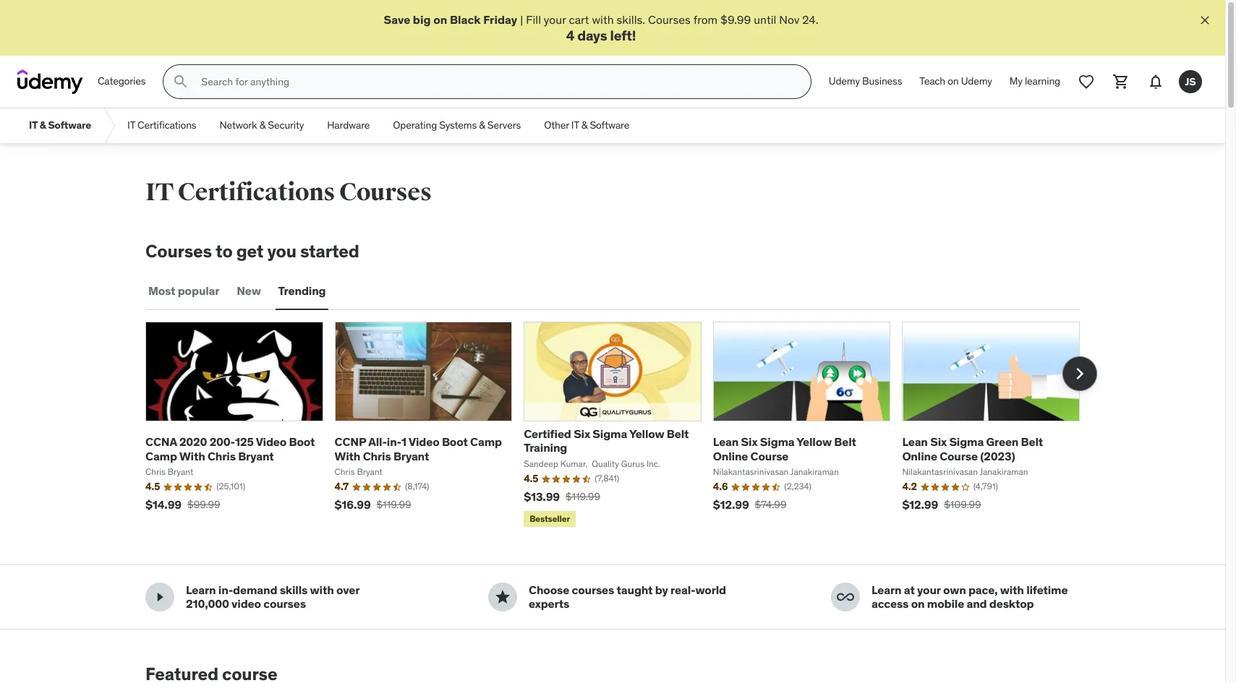Task type: locate. For each thing, give the bounding box(es) containing it.
lean for lean six sigma yellow belt online course
[[713, 435, 739, 449]]

1 horizontal spatial belt
[[834, 435, 856, 449]]

on left mobile at the right
[[911, 597, 925, 612]]

1 video from the left
[[256, 435, 287, 449]]

1 medium image from the left
[[494, 589, 511, 606]]

sigma
[[593, 427, 627, 441], [760, 435, 795, 449], [949, 435, 984, 449]]

it inside it certifications link
[[127, 119, 135, 132]]

2 video from the left
[[409, 435, 439, 449]]

experts
[[529, 597, 569, 612]]

1 horizontal spatial with
[[335, 449, 360, 463]]

1 software from the left
[[48, 119, 91, 132]]

0 horizontal spatial medium image
[[494, 589, 511, 606]]

0 horizontal spatial on
[[433, 12, 447, 27]]

0 horizontal spatial yellow
[[629, 427, 664, 441]]

sigma inside certified six sigma yellow belt training
[[593, 427, 627, 441]]

1 boot from the left
[[289, 435, 315, 449]]

course inside the 'lean six sigma yellow belt online course'
[[751, 449, 789, 463]]

1 horizontal spatial courses
[[339, 177, 432, 208]]

hardware
[[327, 119, 370, 132]]

1 horizontal spatial video
[[409, 435, 439, 449]]

2 horizontal spatial six
[[930, 435, 947, 449]]

boot inside ccnp all-in-1 video boot camp with chris bryant
[[442, 435, 468, 449]]

yellow inside the 'lean six sigma yellow belt online course'
[[797, 435, 832, 449]]

udemy business
[[829, 75, 902, 88]]

camp inside ccnp all-in-1 video boot camp with chris bryant
[[470, 435, 502, 449]]

big
[[413, 12, 431, 27]]

chris inside ccnp all-in-1 video boot camp with chris bryant
[[363, 449, 391, 463]]

six inside lean six sigma green belt online course (2023)
[[930, 435, 947, 449]]

0 horizontal spatial learn
[[186, 583, 216, 598]]

bryant right 200-
[[238, 449, 274, 463]]

days
[[577, 27, 607, 44]]

on right big on the top left of page
[[433, 12, 447, 27]]

new button
[[234, 274, 264, 309]]

1 horizontal spatial online
[[902, 449, 937, 463]]

online inside lean six sigma green belt online course (2023)
[[902, 449, 937, 463]]

210,000
[[186, 597, 229, 612]]

video right 1
[[409, 435, 439, 449]]

& left the servers
[[479, 119, 485, 132]]

courses inside save big on black friday | fill your cart with skills. courses from $9.99 until nov 24. 4 days left!
[[648, 12, 691, 27]]

1 horizontal spatial with
[[592, 12, 614, 27]]

camp for ccnp all-in-1 video boot camp with chris bryant
[[470, 435, 502, 449]]

it for it & software
[[29, 119, 37, 132]]

boot right 1
[[442, 435, 468, 449]]

business
[[862, 75, 902, 88]]

own
[[943, 583, 966, 598]]

software left arrow pointing to subcategory menu links 'image'
[[48, 119, 91, 132]]

1 chris from the left
[[208, 449, 236, 463]]

0 horizontal spatial software
[[48, 119, 91, 132]]

it for it certifications
[[127, 119, 135, 132]]

2 horizontal spatial with
[[1000, 583, 1024, 598]]

categories button
[[89, 65, 154, 99]]

chris right the 2020
[[208, 449, 236, 463]]

belt for lean six sigma green belt online course (2023)
[[1021, 435, 1043, 449]]

learn inside learn in-demand skills with over 210,000 video courses
[[186, 583, 216, 598]]

1 online from the left
[[713, 449, 748, 463]]

it right other
[[571, 119, 579, 132]]

0 horizontal spatial online
[[713, 449, 748, 463]]

& left security
[[259, 119, 266, 132]]

4 & from the left
[[581, 119, 588, 132]]

yellow inside certified six sigma yellow belt training
[[629, 427, 664, 441]]

online inside the 'lean six sigma yellow belt online course'
[[713, 449, 748, 463]]

1 horizontal spatial course
[[940, 449, 978, 463]]

fill
[[526, 12, 541, 27]]

belt inside the 'lean six sigma yellow belt online course'
[[834, 435, 856, 449]]

1 horizontal spatial medium image
[[837, 589, 854, 606]]

camp
[[470, 435, 502, 449], [145, 449, 177, 463]]

2 vertical spatial courses
[[145, 240, 212, 263]]

bryant right all-
[[393, 449, 429, 463]]

video
[[256, 435, 287, 449], [409, 435, 439, 449]]

1
[[401, 435, 407, 449]]

0 vertical spatial courses
[[648, 12, 691, 27]]

courses left taught at the bottom of the page
[[572, 583, 614, 598]]

left!
[[610, 27, 636, 44]]

courses
[[572, 583, 614, 598], [263, 597, 306, 612]]

bryant for 125
[[238, 449, 274, 463]]

video for 1
[[409, 435, 439, 449]]

six inside certified six sigma yellow belt training
[[574, 427, 590, 441]]

certifications
[[137, 119, 196, 132], [178, 177, 335, 208]]

video inside ccna 2020 200-125 video boot camp with chris bryant
[[256, 435, 287, 449]]

get
[[236, 240, 264, 263]]

0 vertical spatial certifications
[[137, 119, 196, 132]]

categories
[[98, 75, 146, 88]]

certified six sigma yellow belt training link
[[524, 427, 689, 455]]

six
[[574, 427, 590, 441], [741, 435, 758, 449], [930, 435, 947, 449]]

network & security
[[220, 119, 304, 132]]

in- right the ccnp
[[387, 435, 401, 449]]

chris
[[208, 449, 236, 463], [363, 449, 391, 463]]

0 horizontal spatial six
[[574, 427, 590, 441]]

2 vertical spatial on
[[911, 597, 925, 612]]

skills.
[[617, 12, 645, 27]]

learn right medium icon
[[186, 583, 216, 598]]

udemy left the my at the right of the page
[[961, 75, 992, 88]]

ccna 2020 200-125 video boot camp with chris bryant link
[[145, 435, 315, 463]]

at
[[904, 583, 915, 598]]

medium image left access
[[837, 589, 854, 606]]

2 lean from the left
[[902, 435, 928, 449]]

medium image
[[151, 589, 169, 606]]

course inside lean six sigma green belt online course (2023)
[[940, 449, 978, 463]]

udemy image
[[17, 70, 83, 94]]

your right fill
[[544, 12, 566, 27]]

with left 200-
[[179, 449, 205, 463]]

courses inside learn in-demand skills with over 210,000 video courses
[[263, 597, 306, 612]]

on
[[433, 12, 447, 27], [948, 75, 959, 88], [911, 597, 925, 612]]

sigma for certified six sigma yellow belt training
[[593, 427, 627, 441]]

choose courses taught by real-world experts
[[529, 583, 726, 612]]

0 horizontal spatial chris
[[208, 449, 236, 463]]

udemy
[[829, 75, 860, 88], [961, 75, 992, 88]]

1 lean from the left
[[713, 435, 739, 449]]

other it & software link
[[532, 109, 641, 143]]

pace,
[[968, 583, 998, 598]]

your inside learn at your own pace, with lifetime access on mobile and desktop
[[917, 583, 941, 598]]

belt
[[667, 427, 689, 441], [834, 435, 856, 449], [1021, 435, 1043, 449]]

&
[[40, 119, 46, 132], [259, 119, 266, 132], [479, 119, 485, 132], [581, 119, 588, 132]]

bryant for 1
[[393, 449, 429, 463]]

notifications image
[[1147, 73, 1165, 91]]

1 horizontal spatial on
[[911, 597, 925, 612]]

0 horizontal spatial your
[[544, 12, 566, 27]]

1 horizontal spatial boot
[[442, 435, 468, 449]]

to
[[216, 240, 233, 263]]

learn inside learn at your own pace, with lifetime access on mobile and desktop
[[872, 583, 902, 598]]

belt inside certified six sigma yellow belt training
[[667, 427, 689, 441]]

1 vertical spatial your
[[917, 583, 941, 598]]

lean
[[713, 435, 739, 449], [902, 435, 928, 449]]

1 with from the left
[[179, 449, 205, 463]]

1 horizontal spatial sigma
[[760, 435, 795, 449]]

1 vertical spatial in-
[[218, 583, 233, 598]]

1 bryant from the left
[[238, 449, 274, 463]]

1 horizontal spatial camp
[[470, 435, 502, 449]]

with right pace,
[[1000, 583, 1024, 598]]

udemy left business at right top
[[829, 75, 860, 88]]

sigma for lean six sigma green belt online course (2023)
[[949, 435, 984, 449]]

courses to get you started
[[145, 240, 359, 263]]

1 horizontal spatial courses
[[572, 583, 614, 598]]

by
[[655, 583, 668, 598]]

1 horizontal spatial your
[[917, 583, 941, 598]]

lean six sigma green belt online course (2023) link
[[902, 435, 1043, 463]]

trending button
[[275, 274, 329, 309]]

0 horizontal spatial course
[[751, 449, 789, 463]]

software right other
[[590, 119, 629, 132]]

new
[[237, 284, 261, 298]]

24.
[[802, 12, 818, 27]]

0 vertical spatial your
[[544, 12, 566, 27]]

with up days
[[592, 12, 614, 27]]

2 course from the left
[[940, 449, 978, 463]]

chris left 1
[[363, 449, 391, 463]]

1 vertical spatial on
[[948, 75, 959, 88]]

most popular button
[[145, 274, 222, 309]]

0 horizontal spatial video
[[256, 435, 287, 449]]

course for green
[[940, 449, 978, 463]]

125
[[235, 435, 254, 449]]

certifications down submit search icon on the left
[[137, 119, 196, 132]]

1 learn from the left
[[186, 583, 216, 598]]

course
[[751, 449, 789, 463], [940, 449, 978, 463]]

with
[[592, 12, 614, 27], [310, 583, 334, 598], [1000, 583, 1024, 598]]

1 horizontal spatial six
[[741, 435, 758, 449]]

shopping cart with 0 items image
[[1112, 73, 1130, 91]]

you
[[267, 240, 296, 263]]

it down "udemy" image
[[29, 119, 37, 132]]

six inside the 'lean six sigma yellow belt online course'
[[741, 435, 758, 449]]

software
[[48, 119, 91, 132], [590, 119, 629, 132]]

with inside ccna 2020 200-125 video boot camp with chris bryant
[[179, 449, 205, 463]]

bryant
[[238, 449, 274, 463], [393, 449, 429, 463]]

it inside "it & software" link
[[29, 119, 37, 132]]

2 horizontal spatial sigma
[[949, 435, 984, 449]]

camp inside ccna 2020 200-125 video boot camp with chris bryant
[[145, 449, 177, 463]]

medium image left experts
[[494, 589, 511, 606]]

1 vertical spatial courses
[[339, 177, 432, 208]]

2 bryant from the left
[[393, 449, 429, 463]]

network & security link
[[208, 109, 316, 143]]

boot inside ccna 2020 200-125 video boot camp with chris bryant
[[289, 435, 315, 449]]

2 online from the left
[[902, 449, 937, 463]]

medium image
[[494, 589, 511, 606], [837, 589, 854, 606]]

(2023)
[[980, 449, 1015, 463]]

camp left training
[[470, 435, 502, 449]]

2 boot from the left
[[442, 435, 468, 449]]

learn left at
[[872, 583, 902, 598]]

1 horizontal spatial learn
[[872, 583, 902, 598]]

boot for ccna 2020 200-125 video boot camp with chris bryant
[[289, 435, 315, 449]]

0 horizontal spatial camp
[[145, 449, 177, 463]]

1 vertical spatial certifications
[[178, 177, 335, 208]]

it down it certifications link
[[145, 177, 174, 208]]

desktop
[[989, 597, 1034, 612]]

teach
[[920, 75, 945, 88]]

ccnp all-in-1 video boot camp with chris bryant
[[335, 435, 502, 463]]

1 horizontal spatial in-
[[387, 435, 401, 449]]

sigma inside the 'lean six sigma yellow belt online course'
[[760, 435, 795, 449]]

1 horizontal spatial chris
[[363, 449, 391, 463]]

0 horizontal spatial courses
[[263, 597, 306, 612]]

belt inside lean six sigma green belt online course (2023)
[[1021, 435, 1043, 449]]

boot left the ccnp
[[289, 435, 315, 449]]

ccnp
[[335, 435, 366, 449]]

1 horizontal spatial bryant
[[393, 449, 429, 463]]

video inside ccnp all-in-1 video boot camp with chris bryant
[[409, 435, 439, 449]]

with left all-
[[335, 449, 360, 463]]

bryant inside ccna 2020 200-125 video boot camp with chris bryant
[[238, 449, 274, 463]]

0 horizontal spatial boot
[[289, 435, 315, 449]]

it
[[29, 119, 37, 132], [127, 119, 135, 132], [571, 119, 579, 132], [145, 177, 174, 208]]

chris inside ccna 2020 200-125 video boot camp with chris bryant
[[208, 449, 236, 463]]

0 vertical spatial on
[[433, 12, 447, 27]]

2 with from the left
[[335, 449, 360, 463]]

belt for certified six sigma yellow belt training
[[667, 427, 689, 441]]

certifications for it certifications courses
[[178, 177, 335, 208]]

0 horizontal spatial belt
[[667, 427, 689, 441]]

Search for anything text field
[[198, 70, 793, 94]]

0 horizontal spatial with
[[179, 449, 205, 463]]

2 chris from the left
[[363, 449, 391, 463]]

courses right video
[[263, 597, 306, 612]]

0 horizontal spatial sigma
[[593, 427, 627, 441]]

0 horizontal spatial with
[[310, 583, 334, 598]]

certifications up courses to get you started
[[178, 177, 335, 208]]

in- right medium icon
[[218, 583, 233, 598]]

lean inside the 'lean six sigma yellow belt online course'
[[713, 435, 739, 449]]

2 medium image from the left
[[837, 589, 854, 606]]

my
[[1010, 75, 1023, 88]]

it right arrow pointing to subcategory menu links 'image'
[[127, 119, 135, 132]]

0 horizontal spatial bryant
[[238, 449, 274, 463]]

& right other
[[581, 119, 588, 132]]

boot
[[289, 435, 315, 449], [442, 435, 468, 449]]

on right the 'teach'
[[948, 75, 959, 88]]

your right at
[[917, 583, 941, 598]]

popular
[[178, 284, 219, 298]]

1 horizontal spatial software
[[590, 119, 629, 132]]

0 horizontal spatial in-
[[218, 583, 233, 598]]

1 course from the left
[[751, 449, 789, 463]]

sigma for lean six sigma yellow belt online course
[[760, 435, 795, 449]]

in-
[[387, 435, 401, 449], [218, 583, 233, 598]]

video
[[232, 597, 261, 612]]

six for lean six sigma green belt online course (2023)
[[930, 435, 947, 449]]

2 learn from the left
[[872, 583, 902, 598]]

course for yellow
[[751, 449, 789, 463]]

with left over
[[310, 583, 334, 598]]

& down "udemy" image
[[40, 119, 46, 132]]

sigma inside lean six sigma green belt online course (2023)
[[949, 435, 984, 449]]

2 software from the left
[[590, 119, 629, 132]]

camp left the 2020
[[145, 449, 177, 463]]

with for ccnp
[[335, 449, 360, 463]]

0 horizontal spatial lean
[[713, 435, 739, 449]]

bryant inside ccnp all-in-1 video boot camp with chris bryant
[[393, 449, 429, 463]]

2 horizontal spatial courses
[[648, 12, 691, 27]]

lean inside lean six sigma green belt online course (2023)
[[902, 435, 928, 449]]

2 horizontal spatial belt
[[1021, 435, 1043, 449]]

boot for ccnp all-in-1 video boot camp with chris bryant
[[442, 435, 468, 449]]

video right "125"
[[256, 435, 287, 449]]

certified
[[524, 427, 571, 441]]

1 horizontal spatial yellow
[[797, 435, 832, 449]]

0 vertical spatial in-
[[387, 435, 401, 449]]

1 horizontal spatial lean
[[902, 435, 928, 449]]

0 horizontal spatial udemy
[[829, 75, 860, 88]]

1 horizontal spatial udemy
[[961, 75, 992, 88]]

js
[[1185, 75, 1196, 88]]

with inside ccnp all-in-1 video boot camp with chris bryant
[[335, 449, 360, 463]]

six for lean six sigma yellow belt online course
[[741, 435, 758, 449]]

six for certified six sigma yellow belt training
[[574, 427, 590, 441]]

with
[[179, 449, 205, 463], [335, 449, 360, 463]]



Task type: describe. For each thing, give the bounding box(es) containing it.
ccna
[[145, 435, 177, 449]]

with inside learn in-demand skills with over 210,000 video courses
[[310, 583, 334, 598]]

my learning link
[[1001, 65, 1069, 99]]

lean for lean six sigma green belt online course (2023)
[[902, 435, 928, 449]]

udemy business link
[[820, 65, 911, 99]]

courses inside the choose courses taught by real-world experts
[[572, 583, 614, 598]]

skills
[[280, 583, 308, 598]]

other
[[544, 119, 569, 132]]

camp for ccna 2020 200-125 video boot camp with chris bryant
[[145, 449, 177, 463]]

2 udemy from the left
[[961, 75, 992, 88]]

with inside learn at your own pace, with lifetime access on mobile and desktop
[[1000, 583, 1024, 598]]

yellow for lean six sigma yellow belt online course
[[797, 435, 832, 449]]

your inside save big on black friday | fill your cart with skills. courses from $9.99 until nov 24. 4 days left!
[[544, 12, 566, 27]]

lifetime
[[1026, 583, 1068, 598]]

most
[[148, 284, 175, 298]]

2 & from the left
[[259, 119, 266, 132]]

submit search image
[[172, 73, 190, 91]]

medium image for learn
[[837, 589, 854, 606]]

choose
[[529, 583, 569, 598]]

in- inside learn in-demand skills with over 210,000 video courses
[[218, 583, 233, 598]]

it certifications link
[[116, 109, 208, 143]]

it for it certifications courses
[[145, 177, 174, 208]]

cart
[[569, 12, 589, 27]]

it certifications
[[127, 119, 196, 132]]

on inside learn at your own pace, with lifetime access on mobile and desktop
[[911, 597, 925, 612]]

hardware link
[[316, 109, 381, 143]]

and
[[967, 597, 987, 612]]

nov
[[779, 12, 799, 27]]

yellow for certified six sigma yellow belt training
[[629, 427, 664, 441]]

chris for in-
[[363, 449, 391, 463]]

operating systems & servers link
[[381, 109, 532, 143]]

save
[[384, 12, 410, 27]]

on inside save big on black friday | fill your cart with skills. courses from $9.99 until nov 24. 4 days left!
[[433, 12, 447, 27]]

it & software
[[29, 119, 91, 132]]

friday
[[483, 12, 517, 27]]

my learning
[[1010, 75, 1060, 88]]

1 & from the left
[[40, 119, 46, 132]]

certifications for it certifications
[[137, 119, 196, 132]]

wishlist image
[[1078, 73, 1095, 91]]

security
[[268, 119, 304, 132]]

all-
[[368, 435, 387, 449]]

lean six sigma green belt online course (2023)
[[902, 435, 1043, 463]]

until
[[754, 12, 776, 27]]

chris for 200-
[[208, 449, 236, 463]]

ccna 2020 200-125 video boot camp with chris bryant
[[145, 435, 315, 463]]

|
[[520, 12, 523, 27]]

with for ccna
[[179, 449, 205, 463]]

medium image for choose
[[494, 589, 511, 606]]

servers
[[487, 119, 521, 132]]

online for lean six sigma green belt online course (2023)
[[902, 449, 937, 463]]

green
[[986, 435, 1019, 449]]

1 udemy from the left
[[829, 75, 860, 88]]

mobile
[[927, 597, 964, 612]]

systems
[[439, 119, 477, 132]]

lean six sigma yellow belt online course link
[[713, 435, 856, 463]]

over
[[336, 583, 359, 598]]

save big on black friday | fill your cart with skills. courses from $9.99 until nov 24. 4 days left!
[[384, 12, 818, 44]]

0 horizontal spatial courses
[[145, 240, 212, 263]]

learn for learn at your own pace, with lifetime access on mobile and desktop
[[872, 583, 902, 598]]

js link
[[1173, 65, 1208, 99]]

3 & from the left
[[479, 119, 485, 132]]

learn at your own pace, with lifetime access on mobile and desktop
[[872, 583, 1068, 612]]

operating
[[393, 119, 437, 132]]

close image
[[1198, 13, 1212, 27]]

in- inside ccnp all-in-1 video boot camp with chris bryant
[[387, 435, 401, 449]]

network
[[220, 119, 257, 132]]

carousel element
[[145, 322, 1097, 531]]

certified six sigma yellow belt training
[[524, 427, 689, 455]]

belt for lean six sigma yellow belt online course
[[834, 435, 856, 449]]

demand
[[233, 583, 277, 598]]

200-
[[209, 435, 235, 449]]

other it & software
[[544, 119, 629, 132]]

online for lean six sigma yellow belt online course
[[713, 449, 748, 463]]

2 horizontal spatial on
[[948, 75, 959, 88]]

it inside other it & software link
[[571, 119, 579, 132]]

from
[[693, 12, 718, 27]]

learn for learn in-demand skills with over 210,000 video courses
[[186, 583, 216, 598]]

teach on udemy link
[[911, 65, 1001, 99]]

4
[[566, 27, 574, 44]]

ccnp all-in-1 video boot camp with chris bryant link
[[335, 435, 502, 463]]

most popular
[[148, 284, 219, 298]]

learning
[[1025, 75, 1060, 88]]

learn in-demand skills with over 210,000 video courses
[[186, 583, 359, 612]]

access
[[872, 597, 909, 612]]

real-
[[671, 583, 695, 598]]

teach on udemy
[[920, 75, 992, 88]]

next image
[[1068, 362, 1091, 386]]

operating systems & servers
[[393, 119, 521, 132]]

it & software link
[[17, 109, 103, 143]]

arrow pointing to subcategory menu links image
[[103, 109, 116, 143]]

with inside save big on black friday | fill your cart with skills. courses from $9.99 until nov 24. 4 days left!
[[592, 12, 614, 27]]

black
[[450, 12, 481, 27]]

world
[[695, 583, 726, 598]]

$9.99
[[720, 12, 751, 27]]

started
[[300, 240, 359, 263]]

it certifications courses
[[145, 177, 432, 208]]

taught
[[617, 583, 653, 598]]

training
[[524, 441, 567, 455]]

video for 125
[[256, 435, 287, 449]]

trending
[[278, 284, 326, 298]]

lean six sigma yellow belt online course
[[713, 435, 856, 463]]

2020
[[179, 435, 207, 449]]



Task type: vqa. For each thing, say whether or not it's contained in the screenshot.
'with' within 'Learn at your own pace, with lifetime access on mobile and desktop'
yes



